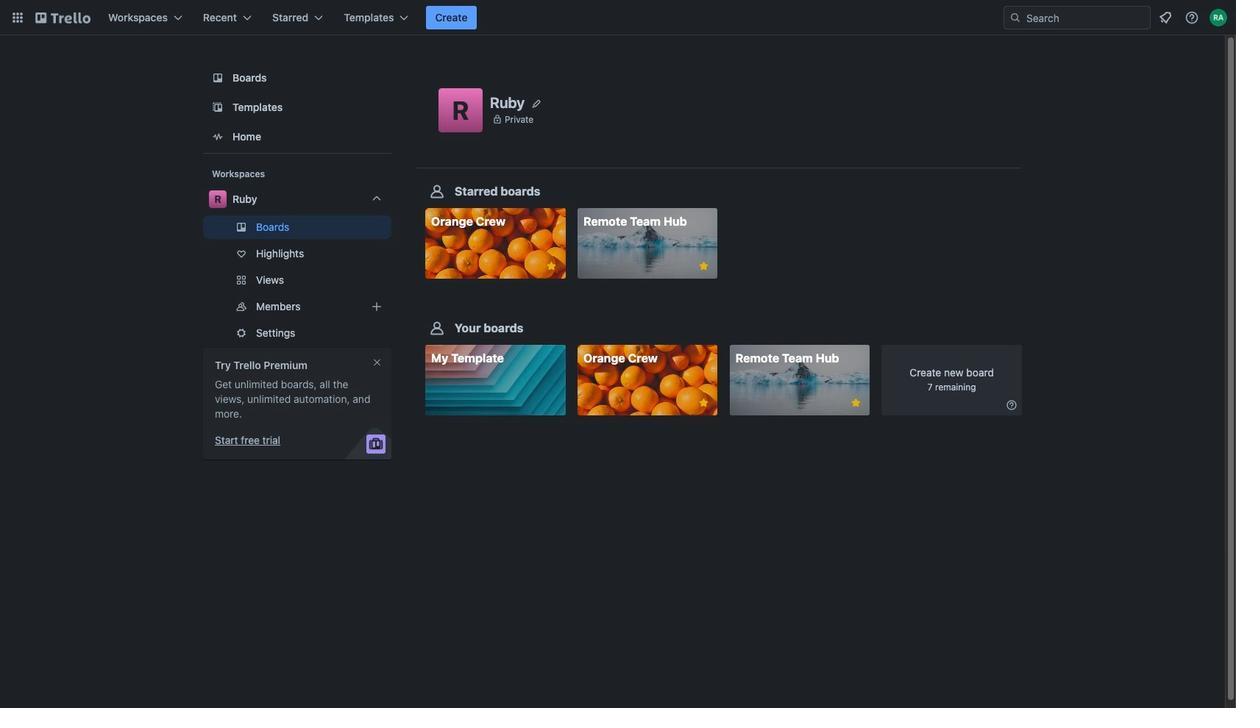 Task type: describe. For each thing, give the bounding box(es) containing it.
home image
[[209, 128, 227, 146]]

sm image
[[1005, 398, 1019, 413]]

template board image
[[209, 99, 227, 116]]

click to unstar this board. it will be removed from your starred list. image
[[849, 397, 863, 410]]

Search field
[[1022, 7, 1150, 28]]

primary element
[[0, 0, 1237, 35]]

2 click to unstar this board. it will be removed from your starred list. image from the left
[[697, 260, 711, 273]]

back to home image
[[35, 6, 91, 29]]



Task type: vqa. For each thing, say whether or not it's contained in the screenshot.
leftmost Click to unstar this board. It will be removed from your starred list. icon
yes



Task type: locate. For each thing, give the bounding box(es) containing it.
ruby anderson (rubyanderson7) image
[[1210, 9, 1228, 26]]

1 horizontal spatial click to unstar this board. it will be removed from your starred list. image
[[697, 260, 711, 273]]

open information menu image
[[1185, 10, 1200, 25]]

0 notifications image
[[1157, 9, 1175, 26]]

search image
[[1010, 12, 1022, 24]]

0 horizontal spatial click to unstar this board. it will be removed from your starred list. image
[[545, 260, 558, 273]]

1 click to unstar this board. it will be removed from your starred list. image from the left
[[545, 260, 558, 273]]

add image
[[368, 298, 386, 316]]

board image
[[209, 69, 227, 87]]

click to unstar this board. it will be removed from your starred list. image
[[545, 260, 558, 273], [697, 260, 711, 273]]



